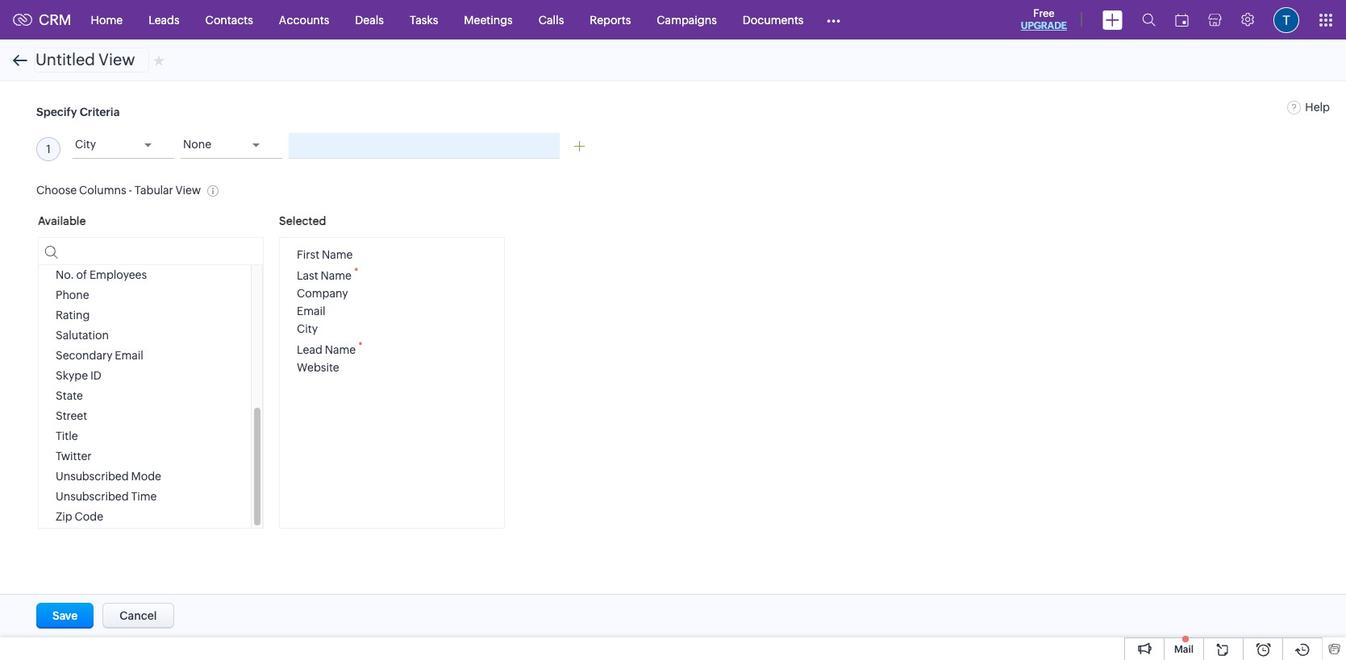 Task type: locate. For each thing, give the bounding box(es) containing it.
documents
[[743, 13, 804, 26]]

name up company
[[321, 269, 352, 282]]

1 vertical spatial name
[[321, 269, 352, 282]]

salutation
[[56, 329, 109, 342]]

leads link
[[136, 0, 192, 39]]

employees
[[89, 269, 147, 282]]

*
[[354, 266, 358, 278], [358, 340, 363, 352]]

email right secondary
[[115, 349, 143, 362]]

specify
[[36, 106, 77, 119]]

None submit
[[36, 603, 94, 629]]

unsubscribed down twitter
[[56, 470, 129, 483]]

1 vertical spatial city
[[297, 323, 318, 335]]

help link
[[1287, 101, 1330, 114]]

1 vertical spatial *
[[358, 340, 363, 352]]

lead
[[297, 343, 322, 356]]

profile element
[[1264, 0, 1309, 39]]

email down company
[[297, 305, 325, 318]]

0 vertical spatial unsubscribed
[[56, 470, 129, 483]]

search image
[[1142, 13, 1156, 27]]

name
[[322, 249, 353, 262], [321, 269, 352, 282], [325, 343, 356, 356]]

name inside company email city lead name *
[[325, 343, 356, 356]]

criteria
[[80, 106, 120, 119]]

reports link
[[577, 0, 644, 39]]

of
[[76, 269, 87, 282]]

available
[[38, 215, 86, 228]]

2 unsubscribed from the top
[[56, 491, 129, 504]]

0 vertical spatial name
[[322, 249, 353, 262]]

twitter
[[56, 450, 92, 463]]

None button
[[103, 603, 174, 629]]

id
[[90, 370, 101, 383]]

contacts
[[205, 13, 253, 26]]

0 vertical spatial city
[[75, 138, 96, 151]]

None text field
[[34, 48, 149, 73], [289, 133, 560, 159], [34, 48, 149, 73], [289, 133, 560, 159]]

phone
[[56, 289, 89, 302]]

help specify criteria
[[36, 101, 1330, 119]]

last
[[297, 269, 318, 282]]

2 vertical spatial name
[[325, 343, 356, 356]]

None text field
[[39, 238, 263, 266]]

city down 'criteria'
[[75, 138, 96, 151]]

1 horizontal spatial city
[[297, 323, 318, 335]]

1 vertical spatial email
[[115, 349, 143, 362]]

* right 'lead'
[[358, 340, 363, 352]]

upgrade
[[1021, 20, 1067, 31]]

unsubscribed
[[56, 470, 129, 483], [56, 491, 129, 504]]

meetings link
[[451, 0, 526, 39]]

first
[[297, 249, 319, 262]]

mark as favorite image
[[153, 54, 164, 67]]

company
[[297, 287, 348, 300]]

documents link
[[730, 0, 817, 39]]

no.
[[56, 269, 74, 282]]

secondary
[[56, 349, 112, 362]]

rating
[[56, 309, 90, 322]]

city up 'lead'
[[297, 323, 318, 335]]

city
[[75, 138, 96, 151], [297, 323, 318, 335]]

unsubscribed up code
[[56, 491, 129, 504]]

none
[[183, 138, 211, 151]]

0 vertical spatial email
[[297, 305, 325, 318]]

email
[[297, 305, 325, 318], [115, 349, 143, 362]]

-
[[129, 184, 132, 197]]

no. of employees phone rating salutation secondary email skype id state street title twitter unsubscribed mode unsubscribed time zip code
[[56, 269, 161, 524]]

Other Modules field
[[817, 7, 851, 33]]

1 vertical spatial unsubscribed
[[56, 491, 129, 504]]

selected
[[279, 215, 326, 228]]

City field
[[73, 133, 174, 159]]

* inside first name last name *
[[354, 266, 358, 278]]

1 horizontal spatial email
[[297, 305, 325, 318]]

deals link
[[342, 0, 397, 39]]

calls link
[[526, 0, 577, 39]]

email inside no. of employees phone rating salutation secondary email skype id state street title twitter unsubscribed mode unsubscribed time zip code
[[115, 349, 143, 362]]

0 horizontal spatial city
[[75, 138, 96, 151]]

* right 'last'
[[354, 266, 358, 278]]

crm
[[39, 11, 71, 28]]

reports
[[590, 13, 631, 26]]

search element
[[1132, 0, 1165, 40]]

tabular
[[134, 184, 173, 197]]

0 horizontal spatial email
[[115, 349, 143, 362]]

campaigns
[[657, 13, 717, 26]]

None field
[[181, 133, 282, 159]]

choose
[[36, 184, 77, 197]]

name right first
[[322, 249, 353, 262]]

name up "website"
[[325, 343, 356, 356]]

accounts
[[279, 13, 329, 26]]

street
[[56, 410, 87, 423]]

0 vertical spatial *
[[354, 266, 358, 278]]

choose columns - tabular view
[[36, 184, 201, 197]]



Task type: vqa. For each thing, say whether or not it's contained in the screenshot.
TABULAR
yes



Task type: describe. For each thing, give the bounding box(es) containing it.
email inside company email city lead name *
[[297, 305, 325, 318]]

city inside company email city lead name *
[[297, 323, 318, 335]]

mail
[[1174, 644, 1194, 656]]

company email city lead name *
[[297, 287, 363, 356]]

code
[[75, 511, 103, 524]]

help
[[1305, 101, 1330, 114]]

leads
[[149, 13, 180, 26]]

free upgrade
[[1021, 7, 1067, 31]]

website
[[297, 361, 339, 374]]

home link
[[78, 0, 136, 39]]

tasks
[[410, 13, 438, 26]]

time
[[131, 491, 157, 504]]

create menu image
[[1102, 10, 1123, 29]]

campaigns link
[[644, 0, 730, 39]]

deals
[[355, 13, 384, 26]]

mode
[[131, 470, 161, 483]]

free
[[1033, 7, 1055, 19]]

first name last name *
[[297, 249, 358, 282]]

meetings
[[464, 13, 513, 26]]

zip
[[56, 511, 72, 524]]

tasks link
[[397, 0, 451, 39]]

view
[[175, 184, 201, 197]]

create menu element
[[1093, 0, 1132, 39]]

profile image
[[1273, 7, 1299, 33]]

city inside field
[[75, 138, 96, 151]]

calls
[[539, 13, 564, 26]]

home
[[91, 13, 123, 26]]

state
[[56, 390, 83, 403]]

contacts link
[[192, 0, 266, 39]]

* inside company email city lead name *
[[358, 340, 363, 352]]

crm link
[[13, 11, 71, 28]]

skype
[[56, 370, 88, 383]]

1 unsubscribed from the top
[[56, 470, 129, 483]]

calendar image
[[1175, 13, 1189, 26]]

accounts link
[[266, 0, 342, 39]]

columns
[[79, 184, 126, 197]]

title
[[56, 430, 78, 443]]



